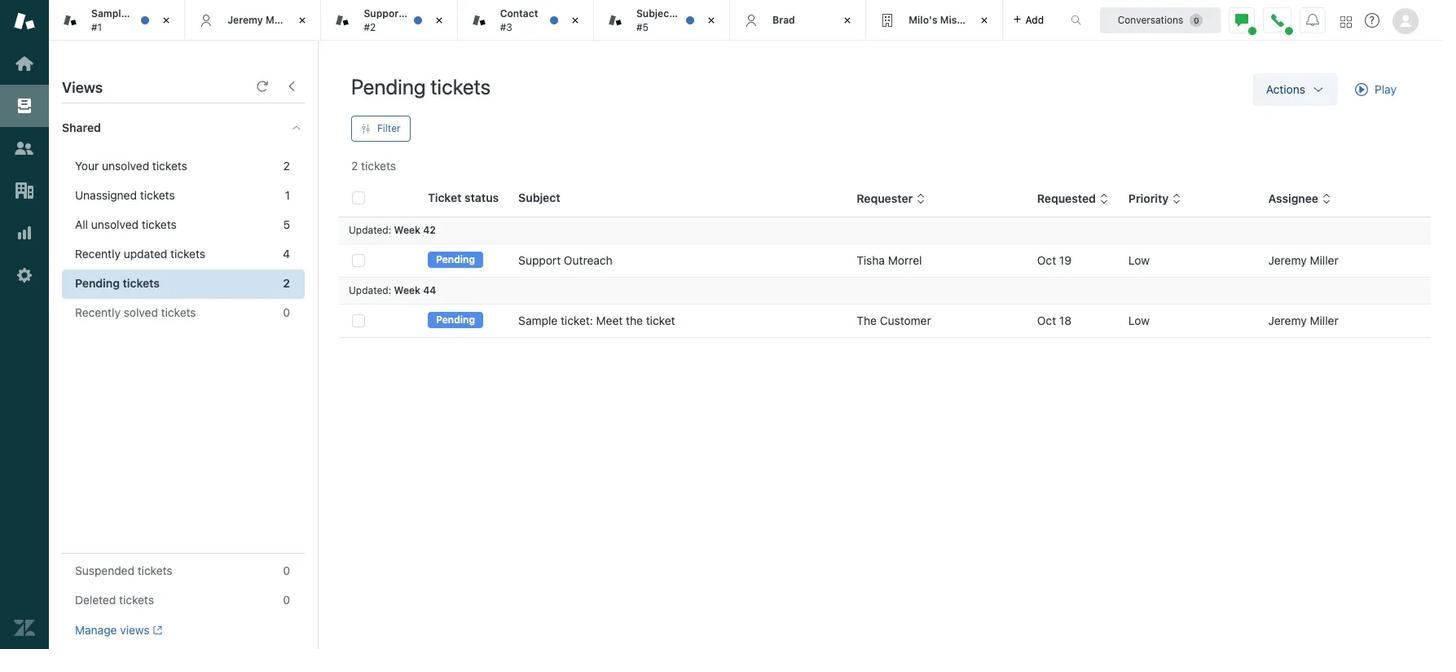 Task type: vqa. For each thing, say whether or not it's contained in the screenshot.
EXPLORE to the bottom
no



Task type: describe. For each thing, give the bounding box(es) containing it.
jeremy inside tab
[[228, 14, 263, 26]]

0 for suspended tickets
[[283, 564, 290, 578]]

unsolved for your
[[102, 159, 149, 173]]

line
[[676, 7, 696, 20]]

18
[[1060, 314, 1072, 328]]

0 for recently solved tickets
[[283, 306, 290, 320]]

solved
[[124, 306, 158, 320]]

admin image
[[14, 265, 35, 286]]

customers image
[[14, 138, 35, 159]]

close image for outreach
[[431, 12, 447, 29]]

0 for deleted tickets
[[283, 593, 290, 607]]

sample
[[519, 314, 558, 328]]

tab containing subject line
[[594, 0, 730, 41]]

2 vertical spatial jeremy
[[1269, 314, 1307, 328]]

pending down 44
[[436, 314, 475, 326]]

subject for subject line #5
[[636, 7, 673, 20]]

button displays agent's chat status as online. image
[[1236, 13, 1249, 26]]

updated: for updated: week 42
[[349, 224, 391, 236]]

pending up the "recently solved tickets"
[[75, 276, 120, 290]]

tabs tab list
[[49, 0, 1054, 41]]

19
[[1060, 253, 1072, 267]]

subject line #5
[[636, 7, 696, 33]]

support for support outreach #2
[[364, 7, 403, 20]]

get started image
[[14, 53, 35, 74]]

recently updated tickets
[[75, 247, 205, 261]]

manage views
[[75, 624, 150, 637]]

deleted tickets
[[75, 593, 154, 607]]

#1 tab
[[49, 0, 185, 41]]

zendesk products image
[[1341, 16, 1352, 27]]

recently for recently solved tickets
[[75, 306, 121, 320]]

support outreach
[[519, 253, 613, 267]]

filter button
[[351, 116, 410, 142]]

requester
[[857, 192, 913, 206]]

morrel
[[888, 253, 922, 267]]

jeremy miller inside tab
[[228, 14, 292, 26]]

1 vertical spatial miller
[[1310, 253, 1339, 267]]

views image
[[14, 95, 35, 117]]

unsolved for all
[[91, 218, 139, 231]]

suspended tickets
[[75, 564, 172, 578]]

1 vertical spatial jeremy
[[1269, 253, 1307, 267]]

2 tickets
[[351, 159, 396, 173]]

oct for oct 19
[[1037, 253, 1056, 267]]

1 vertical spatial jeremy miller
[[1269, 253, 1339, 267]]

brad
[[773, 14, 795, 26]]

deleted
[[75, 593, 116, 607]]

filter
[[377, 122, 401, 134]]

conversations button
[[1100, 7, 1221, 33]]

notifications image
[[1307, 13, 1320, 26]]

week for week 42
[[394, 224, 421, 236]]

play
[[1375, 82, 1397, 96]]

1
[[285, 188, 290, 202]]

all
[[75, 218, 88, 231]]

close image inside brad tab
[[840, 12, 856, 29]]

4 tab from the left
[[867, 0, 1003, 41]]

priority
[[1129, 192, 1169, 206]]

assignee button
[[1269, 192, 1332, 206]]

2 vertical spatial miller
[[1310, 314, 1339, 328]]

close image inside jeremy miller tab
[[295, 12, 311, 29]]

views
[[62, 79, 103, 96]]

the
[[857, 314, 877, 328]]

requester button
[[857, 192, 926, 206]]

your unsolved tickets
[[75, 159, 187, 173]]

ticket:
[[561, 314, 593, 328]]

brad tab
[[730, 0, 867, 41]]

#1
[[91, 21, 102, 33]]

add
[[1026, 13, 1044, 26]]

miller inside jeremy miller tab
[[266, 14, 292, 26]]

updated: week 42
[[349, 224, 436, 236]]

refresh views pane image
[[256, 80, 269, 93]]

pending up 44
[[436, 254, 475, 266]]

customer
[[880, 314, 931, 328]]

#5
[[636, 21, 649, 33]]

status
[[465, 191, 499, 205]]

play button
[[1342, 73, 1411, 106]]

shared button
[[49, 104, 275, 152]]

ticket
[[646, 314, 675, 328]]

reporting image
[[14, 223, 35, 244]]

views
[[120, 624, 150, 637]]

#3
[[500, 21, 512, 33]]

the customer
[[857, 314, 931, 328]]



Task type: locate. For each thing, give the bounding box(es) containing it.
2 week from the top
[[394, 284, 421, 297]]

row
[[339, 244, 1431, 278], [339, 304, 1431, 338]]

unassigned
[[75, 188, 137, 202]]

2 for pending tickets
[[283, 276, 290, 290]]

miller
[[266, 14, 292, 26], [1310, 253, 1339, 267], [1310, 314, 1339, 328]]

updated: left 44
[[349, 284, 391, 297]]

3 tab from the left
[[594, 0, 730, 41]]

support inside "link"
[[519, 253, 561, 267]]

jeremy miller
[[228, 14, 292, 26], [1269, 253, 1339, 267], [1269, 314, 1339, 328]]

0 vertical spatial 0
[[283, 306, 290, 320]]

1 oct from the top
[[1037, 253, 1056, 267]]

0
[[283, 306, 290, 320], [283, 564, 290, 578], [283, 593, 290, 607]]

pending up filter
[[351, 74, 426, 99]]

oct 18
[[1037, 314, 1072, 328]]

tickets
[[431, 74, 491, 99], [152, 159, 187, 173], [361, 159, 396, 173], [140, 188, 175, 202], [142, 218, 177, 231], [170, 247, 205, 261], [123, 276, 160, 290], [161, 306, 196, 320], [138, 564, 172, 578], [119, 593, 154, 607]]

pending tickets up filter
[[351, 74, 491, 99]]

support inside support outreach #2
[[364, 7, 403, 20]]

recently solved tickets
[[75, 306, 196, 320]]

#2
[[364, 21, 376, 33]]

get help image
[[1365, 13, 1380, 28]]

low down 'priority'
[[1129, 253, 1150, 267]]

pending
[[351, 74, 426, 99], [436, 254, 475, 266], [75, 276, 120, 290], [436, 314, 475, 326]]

close image right brad
[[840, 12, 856, 29]]

tisha morrel
[[857, 253, 922, 267]]

0 vertical spatial recently
[[75, 247, 121, 261]]

contact #3
[[500, 7, 538, 33]]

2
[[283, 159, 290, 173], [351, 159, 358, 173], [283, 276, 290, 290]]

5 close image from the left
[[976, 12, 992, 29]]

unsolved
[[102, 159, 149, 173], [91, 218, 139, 231]]

close image inside #1 tab
[[158, 12, 175, 29]]

0 vertical spatial subject
[[636, 7, 673, 20]]

1 tab from the left
[[322, 0, 458, 41]]

0 vertical spatial unsolved
[[102, 159, 149, 173]]

week
[[394, 224, 421, 236], [394, 284, 421, 297]]

1 horizontal spatial support
[[519, 253, 561, 267]]

2 0 from the top
[[283, 564, 290, 578]]

shared
[[62, 121, 101, 134]]

close image right #1
[[158, 12, 175, 29]]

2 row from the top
[[339, 304, 1431, 338]]

week left 44
[[394, 284, 421, 297]]

pending tickets
[[351, 74, 491, 99], [75, 276, 160, 290]]

priority button
[[1129, 192, 1182, 206]]

1 vertical spatial oct
[[1037, 314, 1056, 328]]

3 0 from the top
[[283, 593, 290, 607]]

manage views link
[[75, 624, 162, 638]]

unsolved up the unassigned tickets
[[102, 159, 149, 173]]

0 vertical spatial outreach
[[405, 7, 450, 20]]

44
[[423, 284, 436, 297]]

2 recently from the top
[[75, 306, 121, 320]]

3 close image from the left
[[567, 12, 584, 29]]

ticket
[[428, 191, 462, 205]]

0 vertical spatial support
[[364, 7, 403, 20]]

0 vertical spatial updated:
[[349, 224, 391, 236]]

0 vertical spatial oct
[[1037, 253, 1056, 267]]

outreach for support outreach #2
[[405, 7, 450, 20]]

jeremy miller tab
[[185, 0, 322, 41]]

1 week from the top
[[394, 224, 421, 236]]

recently for recently updated tickets
[[75, 247, 121, 261]]

low right 18
[[1129, 314, 1150, 328]]

2 for your unsolved tickets
[[283, 159, 290, 173]]

1 vertical spatial support
[[519, 253, 561, 267]]

support
[[364, 7, 403, 20], [519, 253, 561, 267]]

1 vertical spatial row
[[339, 304, 1431, 338]]

close image up collapse views pane "icon"
[[295, 12, 311, 29]]

support outreach link
[[519, 253, 613, 269]]

2 updated: from the top
[[349, 284, 391, 297]]

1 0 from the top
[[283, 306, 290, 320]]

close image
[[431, 12, 447, 29], [703, 12, 720, 29]]

shared heading
[[49, 104, 318, 152]]

0 horizontal spatial support
[[364, 7, 403, 20]]

outreach inside support outreach #2
[[405, 7, 450, 20]]

5
[[283, 218, 290, 231]]

unassigned tickets
[[75, 188, 175, 202]]

close image right line
[[703, 12, 720, 29]]

2 oct from the top
[[1037, 314, 1056, 328]]

2 vertical spatial jeremy miller
[[1269, 314, 1339, 328]]

subject inside the subject line #5
[[636, 7, 673, 20]]

0 vertical spatial low
[[1129, 253, 1150, 267]]

support outreach #2
[[364, 7, 450, 33]]

updated:
[[349, 224, 391, 236], [349, 284, 391, 297]]

0 vertical spatial pending tickets
[[351, 74, 491, 99]]

1 row from the top
[[339, 244, 1431, 278]]

suspended
[[75, 564, 134, 578]]

4 close image from the left
[[840, 12, 856, 29]]

close image right "contact #3"
[[567, 12, 584, 29]]

row down tisha morrel
[[339, 304, 1431, 338]]

2 close image from the left
[[295, 12, 311, 29]]

1 horizontal spatial outreach
[[564, 253, 613, 267]]

2 up 1
[[283, 159, 290, 173]]

2 down filter button
[[351, 159, 358, 173]]

1 vertical spatial low
[[1129, 314, 1150, 328]]

1 updated: from the top
[[349, 224, 391, 236]]

collapse views pane image
[[285, 80, 298, 93]]

recently down the all
[[75, 247, 121, 261]]

the
[[626, 314, 643, 328]]

recently left the solved
[[75, 306, 121, 320]]

tisha
[[857, 253, 885, 267]]

1 vertical spatial outreach
[[564, 253, 613, 267]]

0 vertical spatial row
[[339, 244, 1431, 278]]

2 close image from the left
[[703, 12, 720, 29]]

4
[[283, 247, 290, 261]]

subject up #5
[[636, 7, 673, 20]]

manage
[[75, 624, 117, 637]]

assignee
[[1269, 192, 1319, 206]]

1 vertical spatial recently
[[75, 306, 121, 320]]

close image left #3
[[431, 12, 447, 29]]

zendesk image
[[14, 618, 35, 639]]

0 vertical spatial week
[[394, 224, 421, 236]]

actions
[[1266, 82, 1306, 96]]

subject
[[636, 7, 673, 20], [519, 191, 560, 205]]

1 vertical spatial unsolved
[[91, 218, 139, 231]]

ticket status
[[428, 191, 499, 205]]

outreach
[[405, 7, 450, 20], [564, 253, 613, 267]]

updated
[[124, 247, 167, 261]]

outreach for support outreach
[[564, 253, 613, 267]]

updated: week 44
[[349, 284, 436, 297]]

close image left 'add' dropdown button
[[976, 12, 992, 29]]

42
[[423, 224, 436, 236]]

week left 42
[[394, 224, 421, 236]]

main element
[[0, 0, 49, 650]]

all unsolved tickets
[[75, 218, 177, 231]]

1 vertical spatial 0
[[283, 564, 290, 578]]

pending tickets up the "recently solved tickets"
[[75, 276, 160, 290]]

sample ticket: meet the ticket link
[[519, 313, 675, 329]]

updated: left 42
[[349, 224, 391, 236]]

row containing sample ticket: meet the ticket
[[339, 304, 1431, 338]]

2 vertical spatial 0
[[283, 593, 290, 607]]

zendesk support image
[[14, 11, 35, 32]]

sample ticket: meet the ticket
[[519, 314, 675, 328]]

actions button
[[1253, 73, 1338, 106]]

meet
[[596, 314, 623, 328]]

recently
[[75, 247, 121, 261], [75, 306, 121, 320]]

requested
[[1037, 192, 1096, 206]]

1 close image from the left
[[431, 12, 447, 29]]

updated: for updated: week 44
[[349, 284, 391, 297]]

1 horizontal spatial subject
[[636, 7, 673, 20]]

1 close image from the left
[[158, 12, 175, 29]]

1 horizontal spatial close image
[[703, 12, 720, 29]]

subject for subject
[[519, 191, 560, 205]]

2 tab from the left
[[458, 0, 594, 41]]

0 vertical spatial jeremy
[[228, 14, 263, 26]]

low
[[1129, 253, 1150, 267], [1129, 314, 1150, 328]]

row up the customer
[[339, 244, 1431, 278]]

row containing support outreach
[[339, 244, 1431, 278]]

your
[[75, 159, 99, 173]]

2 low from the top
[[1129, 314, 1150, 328]]

add button
[[1003, 0, 1054, 40]]

organizations image
[[14, 180, 35, 201]]

(opens in a new tab) image
[[150, 626, 162, 636]]

1 vertical spatial week
[[394, 284, 421, 297]]

1 low from the top
[[1129, 253, 1150, 267]]

requested button
[[1037, 192, 1109, 206]]

oct left 19
[[1037, 253, 1056, 267]]

conversations
[[1118, 13, 1184, 26]]

1 recently from the top
[[75, 247, 121, 261]]

1 horizontal spatial pending tickets
[[351, 74, 491, 99]]

jeremy
[[228, 14, 263, 26], [1269, 253, 1307, 267], [1269, 314, 1307, 328]]

subject right 'status'
[[519, 191, 560, 205]]

1 vertical spatial pending tickets
[[75, 276, 160, 290]]

1 vertical spatial subject
[[519, 191, 560, 205]]

support up #2
[[364, 7, 403, 20]]

close image
[[158, 12, 175, 29], [295, 12, 311, 29], [567, 12, 584, 29], [840, 12, 856, 29], [976, 12, 992, 29]]

tab
[[322, 0, 458, 41], [458, 0, 594, 41], [594, 0, 730, 41], [867, 0, 1003, 41]]

outreach inside "link"
[[564, 253, 613, 267]]

oct for oct 18
[[1037, 314, 1056, 328]]

0 vertical spatial jeremy miller
[[228, 14, 292, 26]]

2 down 4
[[283, 276, 290, 290]]

tab containing contact
[[458, 0, 594, 41]]

0 vertical spatial miller
[[266, 14, 292, 26]]

1 vertical spatial updated:
[[349, 284, 391, 297]]

week for week 44
[[394, 284, 421, 297]]

0 horizontal spatial pending tickets
[[75, 276, 160, 290]]

oct
[[1037, 253, 1056, 267], [1037, 314, 1056, 328]]

0 horizontal spatial subject
[[519, 191, 560, 205]]

support up sample
[[519, 253, 561, 267]]

close image for line
[[703, 12, 720, 29]]

tab containing support outreach
[[322, 0, 458, 41]]

support for support outreach
[[519, 253, 561, 267]]

oct 19
[[1037, 253, 1072, 267]]

contact
[[500, 7, 538, 20]]

unsolved down the unassigned
[[91, 218, 139, 231]]

0 horizontal spatial outreach
[[405, 7, 450, 20]]

0 horizontal spatial close image
[[431, 12, 447, 29]]

oct left 18
[[1037, 314, 1056, 328]]



